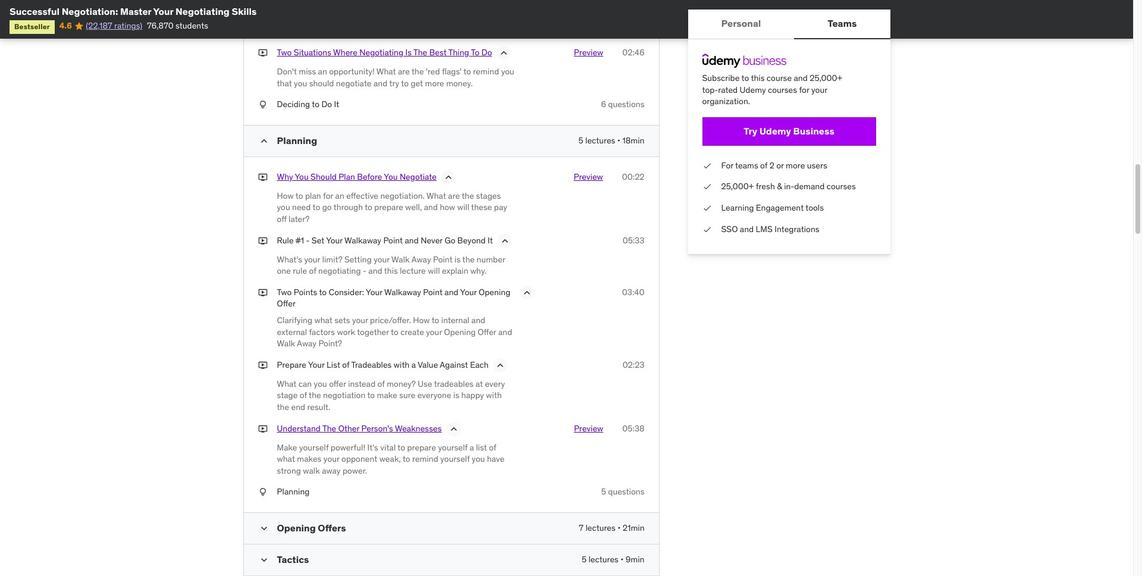 Task type: vqa. For each thing, say whether or not it's contained in the screenshot.
first techniques from the right
no



Task type: describe. For each thing, give the bounding box(es) containing it.
learning
[[722, 202, 754, 213]]

yourself left list
[[438, 442, 468, 453]]

00:22
[[623, 171, 645, 182]]

don't
[[277, 66, 297, 77]]

- inside the what's your limit? setting your walk away point is the number one rule of negotiating - and this lecture will explain why.
[[363, 266, 367, 276]]

questions for 6 questions
[[609, 99, 645, 110]]

the inside "how to plan for an effective negotiation. what are the stages you need to go through to prepare well, and how will these pay off later?"
[[462, 190, 474, 201]]

away inside the what's your limit? setting your walk away point is the number one rule of negotiating - and this lecture will explain why.
[[412, 254, 431, 265]]

successful
[[10, 5, 60, 17]]

hide lecture description image for two points to consider: your walkaway point and your opening offer
[[521, 287, 533, 299]]

0 horizontal spatial negotiating
[[176, 5, 230, 17]]

to inside "two points to consider: your walkaway point and your opening offer"
[[319, 287, 327, 298]]

1 vertical spatial do
[[322, 99, 332, 110]]

prepare inside make yourself powerful! it's vital to prepare yourself a list of what makes your opponent weak, to remind yourself you have strong walk away power.
[[407, 442, 436, 453]]

get
[[411, 78, 423, 88]]

flags'
[[442, 66, 462, 77]]

&
[[778, 181, 783, 192]]

lecture
[[400, 266, 426, 276]]

other
[[338, 423, 360, 434]]

for inside 'subscribe to this course and 25,000+ top‑rated udemy courses for your organization.'
[[800, 84, 810, 95]]

what's your limit? setting your walk away point is the number one rule of negotiating - and this lecture will explain why.
[[277, 254, 506, 276]]

walkaway for your
[[345, 235, 382, 246]]

deciding
[[277, 99, 310, 110]]

will inside "how to plan for an effective negotiation. what are the stages you need to go through to prepare well, and how will these pay off later?"
[[458, 202, 470, 213]]

to left internal
[[432, 315, 440, 326]]

do inside two situations where negotiating is the best thing to do button
[[482, 47, 492, 58]]

1 vertical spatial 5
[[602, 487, 607, 497]]

try
[[390, 78, 400, 88]]

• for planning
[[618, 135, 621, 146]]

make
[[377, 390, 398, 401]]

understand
[[277, 423, 321, 434]]

for teams of 2 or more users
[[722, 160, 828, 171]]

and up every
[[499, 327, 513, 337]]

negotiation:
[[62, 5, 118, 17]]

you down miss on the left top of page
[[294, 78, 307, 88]]

a inside make yourself powerful! it's vital to prepare yourself a list of what makes your opponent weak, to remind yourself you have strong walk away power.
[[470, 442, 474, 453]]

negotiation
[[323, 390, 366, 401]]

preview for 00:22
[[574, 171, 604, 182]]

why.
[[471, 266, 487, 276]]

together
[[357, 327, 389, 337]]

and right internal
[[472, 315, 486, 326]]

how
[[440, 202, 456, 213]]

sure
[[400, 390, 416, 401]]

your left list
[[308, 359, 325, 370]]

will inside the what's your limit? setting your walk away point is the number one rule of negotiating - and this lecture will explain why.
[[428, 266, 440, 276]]

(22,187
[[86, 20, 112, 31]]

hide lecture description image for rule #1 - set your walkaway point and never go beyond it
[[499, 235, 511, 247]]

negotiating inside button
[[360, 47, 404, 58]]

udemy business image
[[703, 54, 787, 68]]

small image for tactics
[[258, 554, 270, 566]]

number
[[477, 254, 506, 265]]

what inside make yourself powerful! it's vital to prepare yourself a list of what makes your opponent weak, to remind yourself you have strong walk away power.
[[277, 454, 295, 464]]

hide lecture description image for why you should plan before you negotiate
[[443, 171, 455, 183]]

your down why.
[[461, 287, 477, 298]]

05:33
[[623, 235, 645, 246]]

happy
[[462, 390, 484, 401]]

what inside "how to plan for an effective negotiation. what are the stages you need to go through to prepare well, and how will these pay off later?"
[[427, 190, 446, 201]]

offer inside "two points to consider: your walkaway point and your opening offer"
[[277, 298, 296, 309]]

fresh
[[756, 181, 776, 192]]

miss
[[299, 66, 316, 77]]

course
[[767, 73, 792, 83]]

this inside 'subscribe to this course and 25,000+ top‑rated udemy courses for your organization.'
[[751, 73, 765, 83]]

an inside "how to plan for an effective negotiation. what are the stages you need to go through to prepare well, and how will these pay off later?"
[[335, 190, 345, 201]]

your up 76,870
[[153, 5, 174, 17]]

02:23
[[623, 359, 645, 370]]

strong
[[277, 465, 301, 476]]

to
[[471, 47, 480, 58]]

point for your
[[423, 287, 443, 298]]

5 questions
[[602, 487, 645, 497]]

best
[[430, 47, 447, 58]]

xsmall image for how to plan for an effective negotiation. what are the stages you need to go through to prepare well, and how will these pay off later?
[[258, 171, 268, 183]]

end
[[291, 402, 305, 413]]

02:46
[[623, 47, 645, 58]]

the down the stage
[[277, 402, 289, 413]]

you inside what can you offer instead of money? use tradeables at every stage of the negotiation to make sure everyone is happy with the end result.
[[314, 378, 327, 389]]

negotiate
[[336, 78, 372, 88]]

walk inside the what's your limit? setting your walk away point is the number one rule of negotiating - and this lecture will explain why.
[[392, 254, 410, 265]]

your up together
[[352, 315, 368, 326]]

opponent
[[342, 454, 378, 464]]

0 vertical spatial -
[[306, 235, 310, 246]]

to up money. in the top of the page
[[464, 66, 471, 77]]

xsmall image for what can you offer instead of money? use tradeables at every stage of the negotiation to make sure everyone is happy with the end result.
[[258, 359, 268, 371]]

in-
[[785, 181, 795, 192]]

teams
[[828, 18, 857, 29]]

two for two points to consider: your walkaway point and your opening offer
[[277, 287, 292, 298]]

ratings)
[[114, 20, 142, 31]]

limit?
[[322, 254, 343, 265]]

the inside button
[[323, 423, 336, 434]]

• for opening offers
[[618, 523, 621, 533]]

1 vertical spatial it
[[488, 235, 493, 246]]

udemy inside 'subscribe to this course and 25,000+ top‑rated udemy courses for your organization.'
[[740, 84, 767, 95]]

and inside "two points to consider: your walkaway point and your opening offer"
[[445, 287, 459, 298]]

list
[[327, 359, 340, 370]]

before
[[357, 171, 382, 182]]

need
[[292, 202, 311, 213]]

offers
[[318, 522, 346, 534]]

more inside don't miss an opportunity! what are the 'red flags' to remind you that you should negotiate and try to get more money.
[[425, 78, 445, 88]]

don't miss an opportunity! what are the 'red flags' to remind you that you should negotiate and try to get more money.
[[277, 66, 515, 88]]

you right flags' in the left of the page
[[501, 66, 515, 77]]

your inside make yourself powerful! it's vital to prepare yourself a list of what makes your opponent weak, to remind yourself you have strong walk away power.
[[324, 454, 340, 464]]

is inside the what's your limit? setting your walk away point is the number one rule of negotiating - and this lecture will explain why.
[[455, 254, 461, 265]]

pay
[[494, 202, 508, 213]]

business
[[794, 125, 835, 137]]

prepare your list of tradeables with a value against each
[[277, 359, 489, 370]]

personal button
[[688, 10, 795, 38]]

these
[[472, 202, 492, 213]]

what inside don't miss an opportunity! what are the 'red flags' to remind you that you should negotiate and try to get more money.
[[377, 66, 396, 77]]

weak,
[[380, 454, 401, 464]]

to left go
[[313, 202, 320, 213]]

opening inside clarifying what sets your price/offer. how to internal and external factors work together to create your opening offer and walk away point?
[[444, 327, 476, 337]]

is
[[406, 47, 412, 58]]

rule
[[277, 235, 294, 246]]

1 vertical spatial more
[[786, 160, 806, 171]]

planning for 5 questions
[[277, 487, 310, 497]]

one
[[277, 266, 291, 276]]

external
[[277, 327, 307, 337]]

25,000+ inside 'subscribe to this course and 25,000+ top‑rated udemy courses for your organization.'
[[810, 73, 843, 83]]

1 vertical spatial udemy
[[760, 125, 792, 137]]

work
[[337, 327, 355, 337]]

negotiate
[[400, 171, 437, 182]]

teams button
[[795, 10, 891, 38]]

negotiation.
[[381, 190, 425, 201]]

make yourself powerful! it's vital to prepare yourself a list of what makes your opponent weak, to remind yourself you have strong walk away power.
[[277, 442, 505, 476]]

the inside don't miss an opportunity! what are the 'red flags' to remind you that you should negotiate and try to get more money.
[[412, 66, 424, 77]]

9min
[[626, 554, 645, 565]]

to right weak,
[[403, 454, 411, 464]]

why you should plan before you negotiate
[[277, 171, 437, 182]]

you inside make yourself powerful! it's vital to prepare yourself a list of what makes your opponent weak, to remind yourself you have strong walk away power.
[[472, 454, 485, 464]]

hide lecture description image for prepare your list of tradeables with a value against each
[[495, 359, 507, 371]]

what's
[[277, 254, 302, 265]]

6 questions
[[601, 99, 645, 110]]

why
[[277, 171, 293, 182]]

0 horizontal spatial opening
[[277, 522, 316, 534]]

personal
[[722, 18, 762, 29]]

your right create
[[426, 327, 442, 337]]

2 you from the left
[[384, 171, 398, 182]]

consider:
[[329, 287, 364, 298]]

your right set
[[326, 235, 343, 246]]

clarifying
[[277, 315, 313, 326]]

explain
[[442, 266, 469, 276]]

to inside 'subscribe to this course and 25,000+ top‑rated udemy courses for your organization.'
[[742, 73, 750, 83]]

later?
[[289, 214, 310, 224]]

understand the other person's weaknesses button
[[277, 423, 442, 437]]

7
[[579, 523, 584, 533]]

this inside the what's your limit? setting your walk away point is the number one rule of negotiating - and this lecture will explain why.
[[384, 266, 398, 276]]

(22,187 ratings)
[[86, 20, 142, 31]]

prepare
[[277, 359, 307, 370]]

that
[[277, 78, 292, 88]]

0 vertical spatial it
[[334, 99, 340, 110]]

users
[[808, 160, 828, 171]]

and inside "how to plan for an effective negotiation. what are the stages you need to go through to prepare well, and how will these pay off later?"
[[424, 202, 438, 213]]

to up need
[[296, 190, 303, 201]]

clarifying what sets your price/offer. how to internal and external factors work together to create your opening offer and walk away point?
[[277, 315, 513, 349]]

deciding to do it
[[277, 99, 340, 110]]

planning for 5 lectures
[[277, 134, 317, 146]]

how to plan for an effective negotiation. what are the stages you need to go through to prepare well, and how will these pay off later?
[[277, 190, 508, 224]]

your up rule
[[304, 254, 320, 265]]

remind inside make yourself powerful! it's vital to prepare yourself a list of what makes your opponent weak, to remind yourself you have strong walk away power.
[[413, 454, 439, 464]]

how inside clarifying what sets your price/offer. how to internal and external factors work together to create your opening offer and walk away point?
[[413, 315, 430, 326]]

and right sso
[[740, 224, 754, 234]]



Task type: locate. For each thing, give the bounding box(es) containing it.
tab list containing personal
[[688, 10, 891, 39]]

'red
[[426, 66, 440, 77]]

how up create
[[413, 315, 430, 326]]

3 small image from the top
[[258, 554, 270, 566]]

1 vertical spatial away
[[297, 338, 317, 349]]

0 horizontal spatial how
[[277, 190, 294, 201]]

your down rule #1 - set your walkaway point and never go beyond it
[[374, 254, 390, 265]]

1 vertical spatial what
[[277, 454, 295, 464]]

walkaway up setting
[[345, 235, 382, 246]]

0 horizontal spatial what
[[277, 454, 295, 464]]

this
[[751, 73, 765, 83], [384, 266, 398, 276]]

opportunity!
[[329, 66, 375, 77]]

integrations
[[775, 224, 820, 234]]

go
[[322, 202, 332, 213]]

0 horizontal spatial more
[[425, 78, 445, 88]]

0 vertical spatial walkaway
[[345, 235, 382, 246]]

of
[[761, 160, 768, 171], [309, 266, 317, 276], [342, 359, 350, 370], [378, 378, 385, 389], [300, 390, 307, 401], [489, 442, 497, 453]]

1 vertical spatial this
[[384, 266, 398, 276]]

more right the or
[[786, 160, 806, 171]]

2 horizontal spatial what
[[427, 190, 446, 201]]

0 vertical spatial how
[[277, 190, 294, 201]]

points
[[294, 287, 317, 298]]

point inside the what's your limit? setting your walk away point is the number one rule of negotiating - and this lecture will explain why.
[[433, 254, 453, 265]]

5 for planning
[[579, 135, 584, 146]]

list
[[476, 442, 487, 453]]

25,000+ fresh & in-demand courses
[[722, 181, 856, 192]]

1 vertical spatial will
[[428, 266, 440, 276]]

successful negotiation: master your negotiating skills
[[10, 5, 257, 17]]

udemy up organization.
[[740, 84, 767, 95]]

1 horizontal spatial remind
[[473, 66, 499, 77]]

1 horizontal spatial walkaway
[[385, 287, 421, 298]]

more down 'red
[[425, 78, 445, 88]]

and inside don't miss an opportunity! what are the 'red flags' to remind you that you should negotiate and try to get more money.
[[374, 78, 388, 88]]

never
[[421, 235, 443, 246]]

1 vertical spatial how
[[413, 315, 430, 326]]

2 vertical spatial small image
[[258, 554, 270, 566]]

every
[[485, 378, 505, 389]]

2 vertical spatial lectures
[[589, 554, 619, 565]]

you right can
[[314, 378, 327, 389]]

and left never on the top left
[[405, 235, 419, 246]]

1 vertical spatial an
[[335, 190, 345, 201]]

an up should
[[318, 66, 327, 77]]

for inside "how to plan for an effective negotiation. what are the stages you need to go through to prepare well, and how will these pay off later?"
[[323, 190, 333, 201]]

you inside "how to plan for an effective negotiation. what are the stages you need to go through to prepare well, and how will these pay off later?"
[[277, 202, 290, 213]]

1 horizontal spatial this
[[751, 73, 765, 83]]

sso
[[722, 224, 738, 234]]

2 planning from the top
[[277, 487, 310, 497]]

2 vertical spatial hide lecture description image
[[448, 423, 460, 435]]

5 up 7 lectures • 21min
[[602, 487, 607, 497]]

and inside 'subscribe to this course and 25,000+ top‑rated udemy courses for your organization.'
[[794, 73, 808, 83]]

0 vertical spatial questions
[[609, 99, 645, 110]]

1 vertical spatial preview
[[574, 171, 604, 182]]

xsmall image
[[258, 47, 268, 59], [703, 160, 712, 172], [258, 171, 268, 183], [258, 287, 268, 298], [258, 359, 268, 371]]

do right the to
[[482, 47, 492, 58]]

what inside clarifying what sets your price/offer. how to internal and external factors work together to create your opening offer and walk away point?
[[315, 315, 333, 326]]

xsmall image left points
[[258, 287, 268, 298]]

2 preview from the top
[[574, 171, 604, 182]]

questions up the 21min
[[609, 487, 645, 497]]

1 horizontal spatial more
[[786, 160, 806, 171]]

stages
[[476, 190, 501, 201]]

hide lecture description image for understand the other person's weaknesses
[[448, 423, 460, 435]]

1 vertical spatial offer
[[478, 327, 497, 337]]

remind inside don't miss an opportunity! what are the 'red flags' to remind you that you should negotiate and try to get more money.
[[473, 66, 499, 77]]

two left points
[[277, 287, 292, 298]]

lectures for opening offers
[[586, 523, 616, 533]]

should
[[309, 78, 334, 88]]

1 vertical spatial are
[[448, 190, 460, 201]]

small image for planning
[[258, 135, 270, 147]]

lectures for tactics
[[589, 554, 619, 565]]

1 vertical spatial walk
[[277, 338, 295, 349]]

thing
[[449, 47, 470, 58]]

1 horizontal spatial offer
[[478, 327, 497, 337]]

opening offers
[[277, 522, 346, 534]]

1 vertical spatial 25,000+
[[722, 181, 754, 192]]

have
[[487, 454, 505, 464]]

powerful!
[[331, 442, 366, 453]]

a left list
[[470, 442, 474, 453]]

hide lecture description image right the to
[[498, 47, 510, 59]]

your inside 'subscribe to this course and 25,000+ top‑rated udemy courses for your organization.'
[[812, 84, 828, 95]]

an inside don't miss an opportunity! what are the 'red flags' to remind you that you should negotiate and try to get more money.
[[318, 66, 327, 77]]

is up explain
[[455, 254, 461, 265]]

weaknesses
[[395, 423, 442, 434]]

walk
[[303, 465, 320, 476]]

hide lecture description image for two situations where negotiating is the best thing to do
[[498, 47, 510, 59]]

xsmall image for clarifying what sets your price/offer. how to internal and external factors work together to create your opening offer and walk away point?
[[258, 287, 268, 298]]

the up 'result.'
[[309, 390, 321, 401]]

0 vertical spatial hide lecture description image
[[498, 47, 510, 59]]

remind down weaknesses
[[413, 454, 439, 464]]

0 vertical spatial hide lecture description image
[[499, 235, 511, 247]]

bestseller
[[14, 22, 50, 31]]

0 horizontal spatial walk
[[277, 338, 295, 349]]

0 horizontal spatial 25,000+
[[722, 181, 754, 192]]

two inside "two points to consider: your walkaway point and your opening offer"
[[277, 287, 292, 298]]

and left "how"
[[424, 202, 438, 213]]

xsmall image left for at the top
[[703, 160, 712, 172]]

1 small image from the top
[[258, 135, 270, 147]]

create
[[401, 327, 424, 337]]

1 horizontal spatial -
[[363, 266, 367, 276]]

you up off
[[277, 202, 290, 213]]

• left the 21min
[[618, 523, 621, 533]]

5 for tactics
[[582, 554, 587, 565]]

1 vertical spatial small image
[[258, 523, 270, 535]]

0 vertical spatial do
[[482, 47, 492, 58]]

1 horizontal spatial away
[[412, 254, 431, 265]]

this left course
[[751, 73, 765, 83]]

lectures right 7 at bottom
[[586, 523, 616, 533]]

0 vertical spatial lectures
[[586, 135, 616, 146]]

2 vertical spatial hide lecture description image
[[495, 359, 507, 371]]

courses
[[769, 84, 798, 95], [827, 181, 856, 192]]

0 vertical spatial udemy
[[740, 84, 767, 95]]

the
[[414, 47, 428, 58], [323, 423, 336, 434]]

1 horizontal spatial how
[[413, 315, 430, 326]]

point up explain
[[433, 254, 453, 265]]

0 horizontal spatial courses
[[769, 84, 798, 95]]

top‑rated
[[703, 84, 738, 95]]

1 horizontal spatial negotiating
[[360, 47, 404, 58]]

lectures left 18min
[[586, 135, 616, 146]]

lectures left 9min on the bottom of the page
[[589, 554, 619, 565]]

1 horizontal spatial prepare
[[407, 442, 436, 453]]

1 horizontal spatial what
[[315, 315, 333, 326]]

person's
[[362, 423, 393, 434]]

with up money?
[[394, 359, 410, 370]]

1 planning from the top
[[277, 134, 317, 146]]

2 small image from the top
[[258, 523, 270, 535]]

are inside don't miss an opportunity! what are the 'red flags' to remind you that you should negotiate and try to get more money.
[[398, 66, 410, 77]]

18min
[[623, 135, 645, 146]]

your
[[812, 84, 828, 95], [304, 254, 320, 265], [374, 254, 390, 265], [352, 315, 368, 326], [426, 327, 442, 337], [324, 454, 340, 464]]

0 vertical spatial this
[[751, 73, 765, 83]]

xsmall image
[[258, 99, 268, 111], [703, 181, 712, 193], [703, 202, 712, 214], [703, 224, 712, 235], [258, 235, 268, 247], [258, 423, 268, 435], [258, 487, 268, 498]]

prepare
[[375, 202, 404, 213], [407, 442, 436, 453]]

0 horizontal spatial you
[[295, 171, 309, 182]]

to down udemy business image on the right top of page
[[742, 73, 750, 83]]

subscribe
[[703, 73, 740, 83]]

to right vital
[[398, 442, 405, 453]]

1 you from the left
[[295, 171, 309, 182]]

engagement
[[756, 202, 804, 213]]

should
[[311, 171, 337, 182]]

2 vertical spatial what
[[277, 378, 297, 389]]

courses right demand
[[827, 181, 856, 192]]

what up try in the top left of the page
[[377, 66, 396, 77]]

what up "how"
[[427, 190, 446, 201]]

what inside what can you offer instead of money? use tradeables at every stage of the negotiation to make sure everyone is happy with the end result.
[[277, 378, 297, 389]]

0 vertical spatial walk
[[392, 254, 410, 265]]

0 vertical spatial planning
[[277, 134, 317, 146]]

with inside what can you offer instead of money? use tradeables at every stage of the negotiation to make sure everyone is happy with the end result.
[[486, 390, 502, 401]]

0 vertical spatial offer
[[277, 298, 296, 309]]

offer up each
[[478, 327, 497, 337]]

xsmall image for don't miss an opportunity! what are the 'red flags' to remind you that you should negotiate and try to get more money.
[[258, 47, 268, 59]]

5 left 18min
[[579, 135, 584, 146]]

0 horizontal spatial a
[[412, 359, 416, 370]]

1 questions from the top
[[609, 99, 645, 110]]

power.
[[343, 465, 367, 476]]

will right "how"
[[458, 202, 470, 213]]

1 vertical spatial for
[[323, 190, 333, 201]]

of inside the what's your limit? setting your walk away point is the number one rule of negotiating - and this lecture will explain why.
[[309, 266, 317, 276]]

0 vertical spatial with
[[394, 359, 410, 370]]

you right before
[[384, 171, 398, 182]]

setting
[[345, 254, 372, 265]]

0 horizontal spatial the
[[323, 423, 336, 434]]

are up "how"
[[448, 190, 460, 201]]

students
[[176, 20, 208, 31]]

is inside what can you offer instead of money? use tradeables at every stage of the negotiation to make sure everyone is happy with the end result.
[[454, 390, 460, 401]]

questions
[[609, 99, 645, 110], [609, 487, 645, 497]]

1 two from the top
[[277, 47, 292, 58]]

1 horizontal spatial an
[[335, 190, 345, 201]]

subscribe to this course and 25,000+ top‑rated udemy courses for your organization.
[[703, 73, 843, 107]]

walkaway inside "two points to consider: your walkaway point and your opening offer"
[[385, 287, 421, 298]]

instead
[[348, 378, 376, 389]]

2 questions from the top
[[609, 487, 645, 497]]

0 horizontal spatial with
[[394, 359, 410, 370]]

0 vertical spatial will
[[458, 202, 470, 213]]

0 horizontal spatial away
[[297, 338, 317, 349]]

-
[[306, 235, 310, 246], [363, 266, 367, 276]]

1 vertical spatial what
[[427, 190, 446, 201]]

1 vertical spatial hide lecture description image
[[521, 287, 533, 299]]

• for tactics
[[621, 554, 624, 565]]

1 vertical spatial the
[[323, 423, 336, 434]]

what up the stage
[[277, 378, 297, 389]]

0 vertical spatial what
[[315, 315, 333, 326]]

for up business
[[800, 84, 810, 95]]

the right is
[[414, 47, 428, 58]]

it down negotiate
[[334, 99, 340, 110]]

point down lecture
[[423, 287, 443, 298]]

try
[[744, 125, 758, 137]]

03:40
[[623, 287, 645, 298]]

xsmall image left the situations
[[258, 47, 268, 59]]

what can you offer instead of money? use tradeables at every stage of the negotiation to make sure everyone is happy with the end result.
[[277, 378, 505, 413]]

well,
[[406, 202, 422, 213]]

2
[[770, 160, 775, 171]]

hide lecture description image up "how"
[[443, 171, 455, 183]]

hide lecture description image right weaknesses
[[448, 423, 460, 435]]

the left other
[[323, 423, 336, 434]]

yourself left have
[[441, 454, 470, 464]]

udemy right try
[[760, 125, 792, 137]]

small image for opening offers
[[258, 523, 270, 535]]

lectures for planning
[[586, 135, 616, 146]]

to inside what can you offer instead of money? use tradeables at every stage of the negotiation to make sure everyone is happy with the end result.
[[368, 390, 375, 401]]

1 horizontal spatial you
[[384, 171, 398, 182]]

to down instead
[[368, 390, 375, 401]]

0 horizontal spatial what
[[277, 378, 297, 389]]

0 horizontal spatial it
[[334, 99, 340, 110]]

opening inside "two points to consider: your walkaway point and your opening offer"
[[479, 287, 511, 298]]

for
[[722, 160, 734, 171]]

point inside "two points to consider: your walkaway point and your opening offer"
[[423, 287, 443, 298]]

negotiating
[[319, 266, 361, 276]]

is down tradeables
[[454, 390, 460, 401]]

walkaway for price/offer.
[[385, 287, 421, 298]]

and inside the what's your limit? setting your walk away point is the number one rule of negotiating - and this lecture will explain why.
[[369, 266, 383, 276]]

tab list
[[688, 10, 891, 39]]

udemy
[[740, 84, 767, 95], [760, 125, 792, 137]]

to down price/offer.
[[391, 327, 399, 337]]

two for two situations where negotiating is the best thing to do
[[277, 47, 292, 58]]

1 vertical spatial a
[[470, 442, 474, 453]]

2 two from the top
[[277, 287, 292, 298]]

0 vertical spatial 5
[[579, 135, 584, 146]]

do down should
[[322, 99, 332, 110]]

1 vertical spatial with
[[486, 390, 502, 401]]

25,000+ up the learning
[[722, 181, 754, 192]]

offer inside clarifying what sets your price/offer. how to internal and external factors work together to create your opening offer and walk away point?
[[478, 327, 497, 337]]

2 vertical spatial •
[[621, 554, 624, 565]]

plan
[[305, 190, 321, 201]]

what down make
[[277, 454, 295, 464]]

to down should
[[312, 99, 320, 110]]

and down explain
[[445, 287, 459, 298]]

1 horizontal spatial the
[[414, 47, 428, 58]]

how down why
[[277, 190, 294, 201]]

1 vertical spatial two
[[277, 287, 292, 298]]

xsmall image left prepare at the bottom of the page
[[258, 359, 268, 371]]

1 horizontal spatial courses
[[827, 181, 856, 192]]

your right the consider:
[[366, 287, 383, 298]]

preview for 05:38
[[574, 423, 604, 434]]

for up go
[[323, 190, 333, 201]]

hide lecture description image
[[498, 47, 510, 59], [443, 171, 455, 183], [448, 423, 460, 435]]

preview left 02:46
[[574, 47, 604, 58]]

0 horizontal spatial offer
[[277, 298, 296, 309]]

5 lectures • 9min
[[582, 554, 645, 565]]

0 horizontal spatial walkaway
[[345, 235, 382, 246]]

to right try in the top left of the page
[[401, 78, 409, 88]]

money?
[[387, 378, 416, 389]]

xsmall image left why
[[258, 171, 268, 183]]

1 horizontal spatial do
[[482, 47, 492, 58]]

prepare inside "how to plan for an effective negotiation. what are the stages you need to go through to prepare well, and how will these pay off later?"
[[375, 202, 404, 213]]

3 preview from the top
[[574, 423, 604, 434]]

1 horizontal spatial what
[[377, 66, 396, 77]]

0 vertical spatial the
[[414, 47, 428, 58]]

are inside "how to plan for an effective negotiation. what are the stages you need to go through to prepare well, and how will these pay off later?"
[[448, 190, 460, 201]]

walkaway down lecture
[[385, 287, 421, 298]]

hide lecture description image
[[499, 235, 511, 247], [521, 287, 533, 299], [495, 359, 507, 371]]

learning engagement tools
[[722, 202, 824, 213]]

walk
[[392, 254, 410, 265], [277, 338, 295, 349]]

set
[[312, 235, 325, 246]]

opening down why.
[[479, 287, 511, 298]]

to down "effective"
[[365, 202, 373, 213]]

0 vertical spatial opening
[[479, 287, 511, 298]]

how inside "how to plan for an effective negotiation. what are the stages you need to go through to prepare well, and how will these pay off later?"
[[277, 190, 294, 201]]

teams
[[736, 160, 759, 171]]

of inside make yourself powerful! it's vital to prepare yourself a list of what makes your opponent weak, to remind yourself you have strong walk away power.
[[489, 442, 497, 453]]

0 vertical spatial is
[[455, 254, 461, 265]]

at
[[476, 378, 483, 389]]

1 vertical spatial courses
[[827, 181, 856, 192]]

for
[[800, 84, 810, 95], [323, 190, 333, 201]]

it's
[[368, 442, 379, 453]]

yourself up makes
[[299, 442, 329, 453]]

0 horizontal spatial prepare
[[375, 202, 404, 213]]

walk up lecture
[[392, 254, 410, 265]]

you right why
[[295, 171, 309, 182]]

1 vertical spatial questions
[[609, 487, 645, 497]]

where
[[333, 47, 358, 58]]

1 vertical spatial remind
[[413, 454, 439, 464]]

demand
[[795, 181, 825, 192]]

planning down strong
[[277, 487, 310, 497]]

small image
[[258, 135, 270, 147], [258, 523, 270, 535], [258, 554, 270, 566]]

1 horizontal spatial with
[[486, 390, 502, 401]]

tools
[[806, 202, 824, 213]]

point for never
[[384, 235, 403, 246]]

0 horizontal spatial this
[[384, 266, 398, 276]]

05:38
[[623, 423, 645, 434]]

through
[[334, 202, 363, 213]]

opening down internal
[[444, 327, 476, 337]]

0 vertical spatial a
[[412, 359, 416, 370]]

1 preview from the top
[[574, 47, 604, 58]]

try udemy business link
[[703, 117, 877, 146]]

or
[[777, 160, 784, 171]]

and left try in the top left of the page
[[374, 78, 388, 88]]

two up don't
[[277, 47, 292, 58]]

1 vertical spatial walkaway
[[385, 287, 421, 298]]

2 vertical spatial preview
[[574, 423, 604, 434]]

your up the away
[[324, 454, 340, 464]]

two inside button
[[277, 47, 292, 58]]

walk inside clarifying what sets your price/offer. how to internal and external factors work together to create your opening offer and walk away point?
[[277, 338, 295, 349]]

0 horizontal spatial will
[[428, 266, 440, 276]]

2 vertical spatial 5
[[582, 554, 587, 565]]

two situations where negotiating is the best thing to do button
[[277, 47, 492, 61]]

0 vertical spatial point
[[384, 235, 403, 246]]

• left 18min
[[618, 135, 621, 146]]

off
[[277, 214, 287, 224]]

- down setting
[[363, 266, 367, 276]]

0 vertical spatial for
[[800, 84, 810, 95]]

1 horizontal spatial for
[[800, 84, 810, 95]]

1 horizontal spatial a
[[470, 442, 474, 453]]

walk down external
[[277, 338, 295, 349]]

what
[[315, 315, 333, 326], [277, 454, 295, 464]]

prepare down negotiation.
[[375, 202, 404, 213]]

76,870
[[147, 20, 174, 31]]

preview
[[574, 47, 604, 58], [574, 171, 604, 182], [574, 423, 604, 434]]

1 horizontal spatial opening
[[444, 327, 476, 337]]

questions for 5 questions
[[609, 487, 645, 497]]

the inside button
[[414, 47, 428, 58]]

will right lecture
[[428, 266, 440, 276]]

an
[[318, 66, 327, 77], [335, 190, 345, 201]]

two
[[277, 47, 292, 58], [277, 287, 292, 298]]

what up "factors"
[[315, 315, 333, 326]]

offer
[[329, 378, 346, 389]]

the inside the what's your limit? setting your walk away point is the number one rule of negotiating - and this lecture will explain why.
[[463, 254, 475, 265]]

1 horizontal spatial it
[[488, 235, 493, 246]]

can
[[299, 378, 312, 389]]

away inside clarifying what sets your price/offer. how to internal and external factors work together to create your opening offer and walk away point?
[[297, 338, 317, 349]]

courses inside 'subscribe to this course and 25,000+ top‑rated udemy courses for your organization.'
[[769, 84, 798, 95]]

negotiating up students on the left of page
[[176, 5, 230, 17]]

0 vertical spatial negotiating
[[176, 5, 230, 17]]

yourself
[[299, 442, 329, 453], [438, 442, 468, 453], [441, 454, 470, 464]]

remind down the to
[[473, 66, 499, 77]]

the up the get
[[412, 66, 424, 77]]

1 horizontal spatial are
[[448, 190, 460, 201]]

1 vertical spatial opening
[[444, 327, 476, 337]]

tactics
[[277, 554, 309, 565]]



